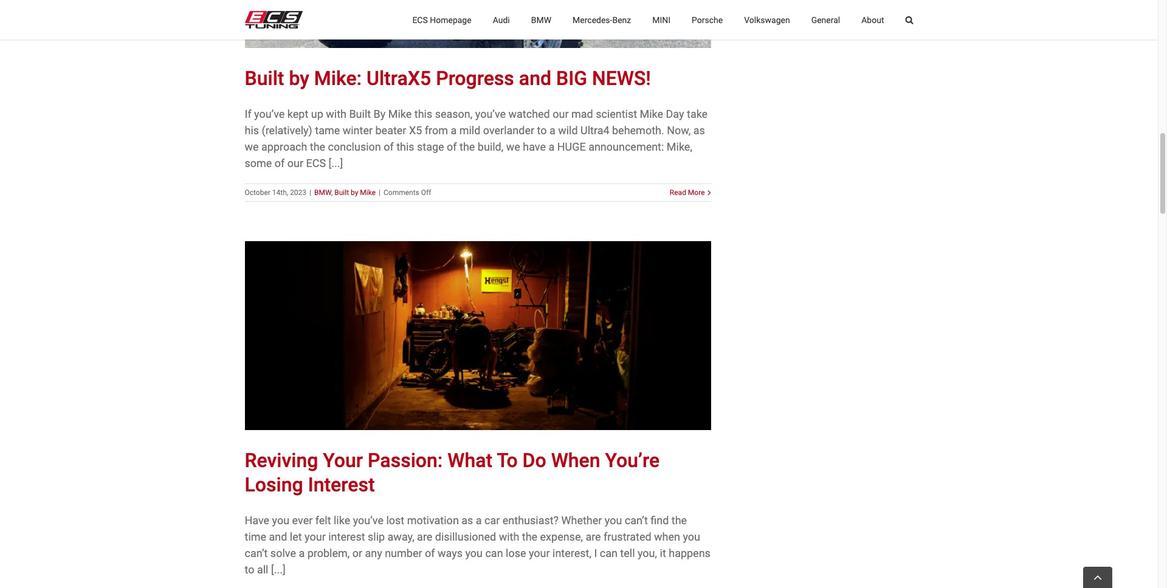 Task type: locate. For each thing, give the bounding box(es) containing it.
your down the felt
[[305, 531, 326, 544]]

1 horizontal spatial [...]
[[329, 157, 343, 169]]

lose
[[506, 548, 526, 560]]

2 horizontal spatial mike
[[640, 107, 664, 120]]

this
[[415, 107, 433, 120], [397, 140, 415, 153]]

0 vertical spatial [...]
[[329, 157, 343, 169]]

you up happens
[[683, 531, 701, 544]]

volkswagen
[[745, 15, 791, 25]]

can't
[[625, 515, 648, 528], [245, 548, 268, 560]]

0 horizontal spatial and
[[269, 531, 287, 544]]

you left the ever
[[272, 515, 290, 528]]

built up winter
[[349, 107, 371, 120]]

with up 'tame'
[[326, 107, 347, 120]]

0 vertical spatial and
[[519, 67, 552, 90]]

1 vertical spatial can't
[[245, 548, 268, 560]]

can't up frustrated
[[625, 515, 648, 528]]

of left ways
[[425, 548, 435, 560]]

0 vertical spatial can't
[[625, 515, 648, 528]]

by
[[289, 67, 310, 90], [351, 188, 359, 197]]

lost
[[387, 515, 405, 528]]

this up x5
[[415, 107, 433, 120]]

1 horizontal spatial mike
[[389, 107, 412, 120]]

as down take
[[694, 124, 705, 137]]

reviving your passion: what to do when you're losing interest image
[[245, 241, 711, 431]]

1 horizontal spatial ecs
[[413, 15, 428, 25]]

are up i
[[586, 531, 601, 544]]

all
[[257, 564, 269, 577]]

we
[[245, 140, 259, 153], [507, 140, 521, 153]]

and up watched
[[519, 67, 552, 90]]

by right ,
[[351, 188, 359, 197]]

you're
[[606, 450, 660, 473]]

ecs homepage link
[[413, 0, 472, 40]]

we down his
[[245, 140, 259, 153]]

1 horizontal spatial you've
[[353, 515, 384, 528]]

of down beater
[[384, 140, 394, 153]]

we down overlander
[[507, 140, 521, 153]]

as
[[694, 124, 705, 137], [462, 515, 473, 528]]

0 vertical spatial your
[[305, 531, 326, 544]]

are down motivation
[[417, 531, 433, 544]]

away,
[[388, 531, 415, 544]]

or
[[353, 548, 363, 560]]

like
[[334, 515, 351, 528]]

|
[[310, 188, 311, 197], [379, 188, 381, 197]]

built by mike: ultrax5 progress and big news! image
[[245, 0, 711, 48]]

general
[[812, 15, 841, 25]]

wild
[[559, 124, 578, 137]]

mike up beater
[[389, 107, 412, 120]]

enthusiast?
[[503, 515, 559, 528]]

0 horizontal spatial by
[[289, 67, 310, 90]]

0 horizontal spatial can
[[486, 548, 503, 560]]

0 horizontal spatial with
[[326, 107, 347, 120]]

our
[[553, 107, 569, 120], [288, 157, 304, 169]]

tell
[[621, 548, 635, 560]]

can right i
[[600, 548, 618, 560]]

more
[[689, 188, 705, 197]]

1 horizontal spatial to
[[537, 124, 547, 137]]

and up solve
[[269, 531, 287, 544]]

mad
[[572, 107, 594, 120]]

mike:
[[314, 67, 362, 90]]

you've right "if"
[[254, 107, 285, 120]]

a
[[451, 124, 457, 137], [550, 124, 556, 137], [549, 140, 555, 153], [476, 515, 482, 528], [299, 548, 305, 560]]

1 horizontal spatial as
[[694, 124, 705, 137]]

2 vertical spatial built
[[335, 188, 349, 197]]

,
[[331, 188, 333, 197]]

0 horizontal spatial |
[[310, 188, 311, 197]]

the down 'tame'
[[310, 140, 326, 153]]

0 vertical spatial with
[[326, 107, 347, 120]]

bmw right 2023
[[315, 188, 331, 197]]

bmw link right audi link at the top of the page
[[531, 0, 552, 40]]

with
[[326, 107, 347, 120], [499, 531, 520, 544]]

0 horizontal spatial [...]
[[271, 564, 286, 577]]

0 horizontal spatial to
[[245, 564, 255, 577]]

i
[[595, 548, 598, 560]]

your
[[305, 531, 326, 544], [529, 548, 550, 560]]

2 are from the left
[[586, 531, 601, 544]]

1 vertical spatial to
[[245, 564, 255, 577]]

ecs up 2023
[[306, 157, 326, 169]]

1 horizontal spatial with
[[499, 531, 520, 544]]

are
[[417, 531, 433, 544], [586, 531, 601, 544]]

audi link
[[493, 0, 510, 40]]

1 can from the left
[[486, 548, 503, 560]]

to left all at the left bottom of page
[[245, 564, 255, 577]]

the right find
[[672, 515, 687, 528]]

1 horizontal spatial |
[[379, 188, 381, 197]]

x5
[[409, 124, 422, 137]]

mike
[[389, 107, 412, 120], [640, 107, 664, 120], [360, 188, 376, 197]]

1 vertical spatial bmw link
[[315, 188, 331, 197]]

built by mike link
[[335, 188, 376, 197]]

mike up the behemoth.
[[640, 107, 664, 120]]

1 vertical spatial this
[[397, 140, 415, 153]]

| right 2023
[[310, 188, 311, 197]]

audi
[[493, 15, 510, 25]]

can left lose
[[486, 548, 503, 560]]

ecs left homepage
[[413, 15, 428, 25]]

felt
[[316, 515, 331, 528]]

with inside have you ever felt like you've lost motivation as a car enthusiast? whether you can't find the time and let your interest slip away, are disillusioned with the expense, are frustrated when you can't solve a problem, or any number of ways you can lose your interest, i can tell you, it happens to all [...]
[[499, 531, 520, 544]]

1 horizontal spatial by
[[351, 188, 359, 197]]

you've
[[254, 107, 285, 120], [476, 107, 506, 120], [353, 515, 384, 528]]

0 vertical spatial as
[[694, 124, 705, 137]]

reviving your passion: what to do when you're losing interest link
[[245, 450, 660, 497]]

1 vertical spatial your
[[529, 548, 550, 560]]

ultrax5
[[367, 67, 431, 90]]

of inside have you ever felt like you've lost motivation as a car enthusiast? whether you can't find the time and let your interest slip away, are disillusioned with the expense, are frustrated when you can't solve a problem, or any number of ways you can lose your interest, i can tell you, it happens to all [...]
[[425, 548, 435, 560]]

1 vertical spatial and
[[269, 531, 287, 544]]

1 horizontal spatial bmw link
[[531, 0, 552, 40]]

1 horizontal spatial we
[[507, 140, 521, 153]]

reviving your passion: what to do when you're losing interest
[[245, 450, 660, 497]]

what
[[448, 450, 493, 473]]

to inside if you've kept up with built by mike this season, you've watched our mad scientist mike day take his (relatively) tame winter beater x5 from a mild overlander to a wild ultra4 behemoth. now, as we approach the conclusion of this stage of the build, we have a huge announcement: mike, some of our ecs [...]
[[537, 124, 547, 137]]

and
[[519, 67, 552, 90], [269, 531, 287, 544]]

of
[[384, 140, 394, 153], [447, 140, 457, 153], [275, 157, 285, 169], [425, 548, 435, 560]]

2 | from the left
[[379, 188, 381, 197]]

of down approach
[[275, 157, 285, 169]]

to
[[497, 450, 518, 473]]

huge
[[558, 140, 586, 153]]

his
[[245, 124, 259, 137]]

0 vertical spatial by
[[289, 67, 310, 90]]

0 horizontal spatial can't
[[245, 548, 268, 560]]

0 horizontal spatial as
[[462, 515, 473, 528]]

[...]
[[329, 157, 343, 169], [271, 564, 286, 577]]

[...] inside if you've kept up with built by mike this season, you've watched our mad scientist mike day take his (relatively) tame winter beater x5 from a mild overlander to a wild ultra4 behemoth. now, as we approach the conclusion of this stage of the build, we have a huge announcement: mike, some of our ecs [...]
[[329, 157, 343, 169]]

mercedes-benz link
[[573, 0, 632, 40]]

can't down time
[[245, 548, 268, 560]]

0 vertical spatial to
[[537, 124, 547, 137]]

1 horizontal spatial are
[[586, 531, 601, 544]]

to inside have you ever felt like you've lost motivation as a car enthusiast? whether you can't find the time and let your interest slip away, are disillusioned with the expense, are frustrated when you can't solve a problem, or any number of ways you can lose your interest, i can tell you, it happens to all [...]
[[245, 564, 255, 577]]

0 horizontal spatial we
[[245, 140, 259, 153]]

0 horizontal spatial your
[[305, 531, 326, 544]]

built
[[245, 67, 284, 90], [349, 107, 371, 120], [335, 188, 349, 197]]

problem,
[[308, 548, 350, 560]]

[...] down conclusion
[[329, 157, 343, 169]]

disillusioned
[[435, 531, 496, 544]]

0 horizontal spatial are
[[417, 531, 433, 544]]

your right lose
[[529, 548, 550, 560]]

you've up overlander
[[476, 107, 506, 120]]

0 vertical spatial bmw
[[531, 15, 552, 25]]

about
[[862, 15, 885, 25]]

if you've kept up with built by mike this season, you've watched our mad scientist mike day take his (relatively) tame winter beater x5 from a mild overlander to a wild ultra4 behemoth. now, as we approach the conclusion of this stage of the build, we have a huge announcement: mike, some of our ecs [...]
[[245, 107, 708, 169]]

mike left the comments
[[360, 188, 376, 197]]

off
[[421, 188, 431, 197]]

slip
[[368, 531, 385, 544]]

this down x5
[[397, 140, 415, 153]]

bmw right audi link at the top of the page
[[531, 15, 552, 25]]

| left the comments
[[379, 188, 381, 197]]

have you ever felt like you've lost motivation as a car enthusiast? whether you can't find the time and let your interest slip away, are disillusioned with the expense, are frustrated when you can't solve a problem, or any number of ways you can lose your interest, i can tell you, it happens to all [...]
[[245, 515, 711, 577]]

(relatively)
[[262, 124, 313, 137]]

1 horizontal spatial and
[[519, 67, 552, 90]]

a left wild
[[550, 124, 556, 137]]

built inside if you've kept up with built by mike this season, you've watched our mad scientist mike day take his (relatively) tame winter beater x5 from a mild overlander to a wild ultra4 behemoth. now, as we approach the conclusion of this stage of the build, we have a huge announcement: mike, some of our ecs [...]
[[349, 107, 371, 120]]

as up disillusioned
[[462, 515, 473, 528]]

our down approach
[[288, 157, 304, 169]]

2 horizontal spatial you've
[[476, 107, 506, 120]]

1 vertical spatial as
[[462, 515, 473, 528]]

announcement:
[[589, 140, 664, 153]]

you
[[272, 515, 290, 528], [605, 515, 623, 528], [683, 531, 701, 544], [466, 548, 483, 560]]

1 vertical spatial bmw
[[315, 188, 331, 197]]

bmw link for mini link at the top right of the page
[[531, 0, 552, 40]]

0 vertical spatial our
[[553, 107, 569, 120]]

of right stage
[[447, 140, 457, 153]]

the
[[310, 140, 326, 153], [460, 140, 475, 153], [672, 515, 687, 528], [522, 531, 538, 544]]

ecs homepage
[[413, 15, 472, 25]]

by up kept
[[289, 67, 310, 90]]

have
[[245, 515, 270, 528]]

as inside if you've kept up with built by mike this season, you've watched our mad scientist mike day take his (relatively) tame winter beater x5 from a mild overlander to a wild ultra4 behemoth. now, as we approach the conclusion of this stage of the build, we have a huge announcement: mike, some of our ecs [...]
[[694, 124, 705, 137]]

0 horizontal spatial bmw
[[315, 188, 331, 197]]

0 horizontal spatial ecs
[[306, 157, 326, 169]]

bmw
[[531, 15, 552, 25], [315, 188, 331, 197]]

0 horizontal spatial our
[[288, 157, 304, 169]]

ecs tuning logo image
[[245, 11, 303, 29]]

number
[[385, 548, 422, 560]]

with up lose
[[499, 531, 520, 544]]

you've up slip
[[353, 515, 384, 528]]

1 vertical spatial ecs
[[306, 157, 326, 169]]

the down the enthusiast?
[[522, 531, 538, 544]]

overlander
[[483, 124, 535, 137]]

find
[[651, 515, 669, 528]]

1 vertical spatial with
[[499, 531, 520, 544]]

now,
[[667, 124, 691, 137]]

[...] right all at the left bottom of page
[[271, 564, 286, 577]]

our up wild
[[553, 107, 569, 120]]

built right ,
[[335, 188, 349, 197]]

bmw link right 2023
[[315, 188, 331, 197]]

0 vertical spatial bmw link
[[531, 0, 552, 40]]

conclusion
[[328, 140, 381, 153]]

built up "if"
[[245, 67, 284, 90]]

1 vertical spatial built
[[349, 107, 371, 120]]

1 vertical spatial our
[[288, 157, 304, 169]]

to up "have"
[[537, 124, 547, 137]]

1 horizontal spatial can
[[600, 548, 618, 560]]

day
[[666, 107, 685, 120]]

14th,
[[272, 188, 288, 197]]

1 horizontal spatial our
[[553, 107, 569, 120]]

1 vertical spatial [...]
[[271, 564, 286, 577]]

general link
[[812, 0, 841, 40]]

built by mike: ultrax5 progress and big news! link
[[245, 67, 651, 90]]

[...] for your
[[271, 564, 286, 577]]

stage
[[417, 140, 444, 153]]

reviving
[[245, 450, 318, 473]]

[...] inside have you ever felt like you've lost motivation as a car enthusiast? whether you can't find the time and let your interest slip away, are disillusioned with the expense, are frustrated when you can't solve a problem, or any number of ways you can lose your interest, i can tell you, it happens to all [...]
[[271, 564, 286, 577]]

0 horizontal spatial bmw link
[[315, 188, 331, 197]]



Task type: describe. For each thing, give the bounding box(es) containing it.
beater
[[376, 124, 407, 137]]

motivation
[[407, 515, 459, 528]]

porsche
[[692, 15, 723, 25]]

ways
[[438, 548, 463, 560]]

you,
[[638, 548, 658, 560]]

mini link
[[653, 0, 671, 40]]

up
[[311, 107, 324, 120]]

some
[[245, 157, 272, 169]]

you down disillusioned
[[466, 548, 483, 560]]

from
[[425, 124, 448, 137]]

1 horizontal spatial your
[[529, 548, 550, 560]]

1 are from the left
[[417, 531, 433, 544]]

read more
[[670, 188, 705, 197]]

news!
[[592, 67, 651, 90]]

[...] for by
[[329, 157, 343, 169]]

mercedes-
[[573, 15, 613, 25]]

winter
[[343, 124, 373, 137]]

do
[[523, 450, 547, 473]]

you up frustrated
[[605, 515, 623, 528]]

it
[[660, 548, 667, 560]]

and inside have you ever felt like you've lost motivation as a car enthusiast? whether you can't find the time and let your interest slip away, are disillusioned with the expense, are frustrated when you can't solve a problem, or any number of ways you can lose your interest, i can tell you, it happens to all [...]
[[269, 531, 287, 544]]

mini
[[653, 15, 671, 25]]

expense,
[[541, 531, 583, 544]]

2023
[[290, 188, 307, 197]]

porsche link
[[692, 0, 723, 40]]

homepage
[[430, 15, 472, 25]]

progress
[[436, 67, 515, 90]]

a left car
[[476, 515, 482, 528]]

a left mild
[[451, 124, 457, 137]]

solve
[[271, 548, 296, 560]]

you've inside have you ever felt like you've lost motivation as a car enthusiast? whether you can't find the time and let your interest slip away, are disillusioned with the expense, are frustrated when you can't solve a problem, or any number of ways you can lose your interest, i can tell you, it happens to all [...]
[[353, 515, 384, 528]]

interest
[[308, 474, 375, 497]]

1 horizontal spatial can't
[[625, 515, 648, 528]]

ever
[[292, 515, 313, 528]]

scientist
[[596, 107, 638, 120]]

the down mild
[[460, 140, 475, 153]]

when
[[552, 450, 601, 473]]

tame
[[315, 124, 340, 137]]

ultra4
[[581, 124, 610, 137]]

built by mike: ultrax5 progress and big news!
[[245, 67, 651, 90]]

0 horizontal spatial mike
[[360, 188, 376, 197]]

about link
[[862, 0, 885, 40]]

big
[[557, 67, 588, 90]]

if
[[245, 107, 252, 120]]

by
[[374, 107, 386, 120]]

bmw link for the built by mike "link"
[[315, 188, 331, 197]]

mike,
[[667, 140, 693, 153]]

read more link
[[670, 187, 705, 198]]

read
[[670, 188, 687, 197]]

approach
[[262, 140, 307, 153]]

1 we from the left
[[245, 140, 259, 153]]

with inside if you've kept up with built by mike this season, you've watched our mad scientist mike day take his (relatively) tame winter beater x5 from a mild overlander to a wild ultra4 behemoth. now, as we approach the conclusion of this stage of the build, we have a huge announcement: mike, some of our ecs [...]
[[326, 107, 347, 120]]

volkswagen link
[[745, 0, 791, 40]]

interest
[[329, 531, 365, 544]]

any
[[365, 548, 382, 560]]

build,
[[478, 140, 504, 153]]

as inside have you ever felt like you've lost motivation as a car enthusiast? whether you can't find the time and let your interest slip away, are disillusioned with the expense, are frustrated when you can't solve a problem, or any number of ways you can lose your interest, i can tell you, it happens to all [...]
[[462, 515, 473, 528]]

car
[[485, 515, 500, 528]]

1 horizontal spatial bmw
[[531, 15, 552, 25]]

october
[[245, 188, 271, 197]]

have
[[523, 140, 546, 153]]

ecs inside if you've kept up with built by mike this season, you've watched our mad scientist mike day take his (relatively) tame winter beater x5 from a mild overlander to a wild ultra4 behemoth. now, as we approach the conclusion of this stage of the build, we have a huge announcement: mike, some of our ecs [...]
[[306, 157, 326, 169]]

passion:
[[368, 450, 443, 473]]

mild
[[460, 124, 481, 137]]

benz
[[613, 15, 632, 25]]

2 we from the left
[[507, 140, 521, 153]]

comments
[[384, 188, 420, 197]]

mercedes-benz
[[573, 15, 632, 25]]

when
[[655, 531, 681, 544]]

0 vertical spatial ecs
[[413, 15, 428, 25]]

frustrated
[[604, 531, 652, 544]]

whether
[[562, 515, 602, 528]]

a down let
[[299, 548, 305, 560]]

1 vertical spatial by
[[351, 188, 359, 197]]

2 can from the left
[[600, 548, 618, 560]]

0 vertical spatial built
[[245, 67, 284, 90]]

take
[[687, 107, 708, 120]]

october 14th, 2023 | bmw , built by mike | comments off
[[245, 188, 431, 197]]

let
[[290, 531, 302, 544]]

a right "have"
[[549, 140, 555, 153]]

your
[[323, 450, 363, 473]]

happens
[[669, 548, 711, 560]]

1 | from the left
[[310, 188, 311, 197]]

0 horizontal spatial you've
[[254, 107, 285, 120]]

0 vertical spatial this
[[415, 107, 433, 120]]

kept
[[288, 107, 309, 120]]

watched
[[509, 107, 550, 120]]



Task type: vqa. For each thing, say whether or not it's contained in the screenshot.
the driving
no



